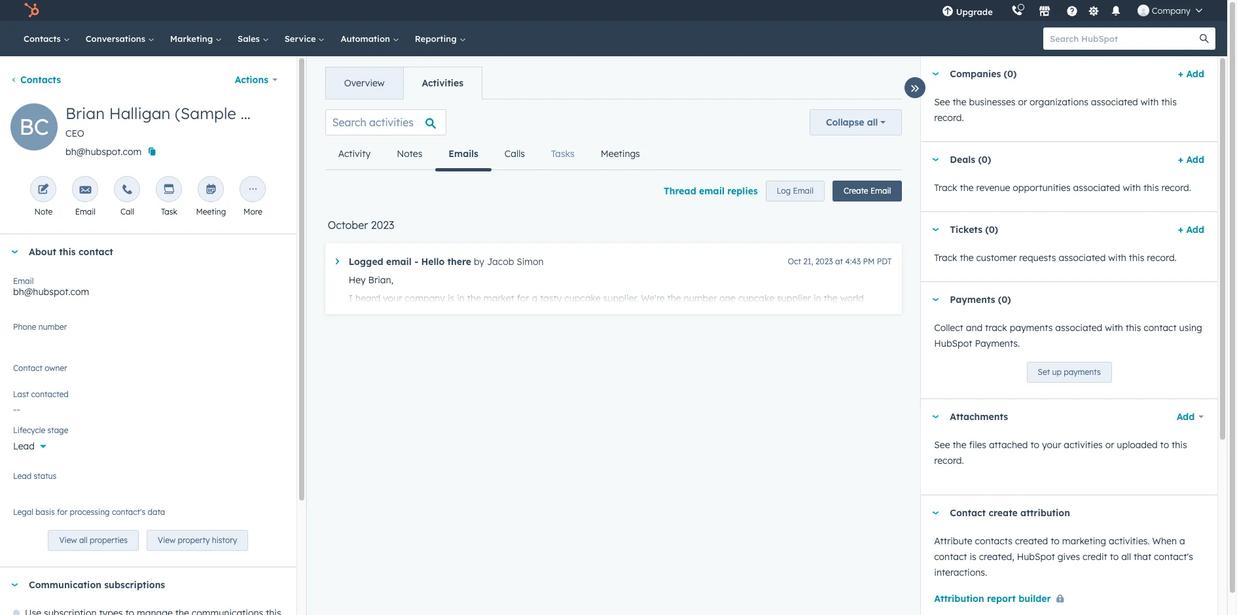 Task type: describe. For each thing, give the bounding box(es) containing it.
attribute contacts created to marketing activities. when a contact is created, hubspot gives credit to all that contact's interactions.
[[934, 535, 1193, 579]]

notifications image
[[1110, 6, 1122, 18]]

october 2023 feed
[[315, 99, 913, 380]]

1 vertical spatial for
[[57, 507, 68, 517]]

associated for payments
[[1055, 322, 1102, 334]]

activity button
[[325, 138, 384, 170]]

no
[[13, 369, 26, 380]]

Search HubSpot search field
[[1043, 27, 1204, 50]]

view property history
[[158, 536, 237, 545]]

to right uploaded
[[1160, 439, 1169, 451]]

caret image for communication subscriptions
[[10, 584, 18, 587]]

attribution report builder button
[[934, 591, 1069, 608]]

+ add for track the revenue opportunities associated with this record.
[[1178, 154, 1204, 166]]

see for see the files attached to your activities or uploaded to this record.
[[934, 439, 950, 451]]

+ for see the businesses or organizations associated with this record.
[[1178, 68, 1183, 80]]

view all properties link
[[48, 530, 139, 551]]

1 vertical spatial contacts
[[20, 74, 61, 86]]

1 horizontal spatial 2023
[[815, 257, 833, 266]]

deals (0) button
[[921, 142, 1173, 177]]

our
[[504, 311, 518, 323]]

more image
[[247, 184, 259, 196]]

track the customer requests associated with this record.
[[934, 252, 1177, 264]]

email for -
[[386, 256, 412, 268]]

deals (0)
[[950, 154, 991, 166]]

track for track the revenue opportunities associated with this record.
[[934, 182, 957, 194]]

contact create attribution
[[950, 507, 1070, 519]]

(0) for tickets (0)
[[985, 224, 998, 236]]

4:43
[[845, 257, 861, 266]]

customer
[[976, 252, 1017, 264]]

marketing
[[170, 33, 215, 44]]

companies (0)
[[950, 68, 1017, 80]]

company
[[1152, 5, 1191, 16]]

world.
[[840, 293, 866, 304]]

collect
[[934, 322, 963, 334]]

hey
[[349, 274, 366, 286]]

create
[[989, 507, 1018, 519]]

interested
[[387, 311, 431, 323]]

to right credit
[[1110, 551, 1119, 563]]

builder
[[1019, 593, 1051, 605]]

meeting image
[[205, 184, 217, 196]]

all inside "attribute contacts created to marketing activities. when a contact is created, hubspot gives credit to all that contact's interactions."
[[1121, 551, 1131, 563]]

status
[[34, 471, 56, 481]]

about this contact
[[29, 246, 113, 258]]

2 horizontal spatial in
[[814, 293, 821, 304]]

Last contacted text field
[[13, 397, 283, 418]]

+ add button for track the revenue opportunities associated with this record.
[[1178, 152, 1204, 168]]

1 vertical spatial number
[[38, 322, 67, 332]]

thread email replies
[[664, 185, 758, 197]]

caret image for attachments
[[932, 415, 939, 419]]

a inside "attribute contacts created to marketing activities. when a contact is created, hubspot gives credit to all that contact's interactions."
[[1179, 535, 1185, 547]]

lead status
[[13, 471, 56, 481]]

create email
[[844, 186, 891, 196]]

the down tickets
[[960, 252, 974, 264]]

supplier.
[[603, 293, 638, 304]]

data
[[148, 507, 165, 517]]

credit
[[1083, 551, 1107, 563]]

upgrade image
[[942, 6, 953, 18]]

calling icon button
[[1006, 2, 1028, 19]]

associated for requests
[[1059, 252, 1106, 264]]

or inside 'see the businesses or organizations associated with this record.'
[[1018, 96, 1027, 108]]

+ add for track the customer requests associated with this record.
[[1178, 224, 1204, 236]]

to right attached
[[1031, 439, 1039, 451]]

logged
[[349, 256, 383, 268]]

navigation containing overview
[[325, 67, 482, 99]]

this inside 'see the businesses or organizations associated with this record.'
[[1161, 96, 1177, 108]]

phone number
[[13, 322, 67, 332]]

+ for track the revenue opportunities associated with this record.
[[1178, 154, 1183, 166]]

i heard your company is in the market for a tasty cupcake supplier. we're the number one cupcake supplier in the world.
[[349, 293, 866, 304]]

record. inside see the files attached to your activities or uploaded to this record.
[[934, 455, 964, 467]]

and
[[966, 322, 983, 334]]

calling icon image
[[1011, 5, 1023, 17]]

payments.
[[975, 338, 1020, 350]]

for inside october 2023 feed
[[517, 293, 529, 304]]

all for view
[[79, 536, 88, 545]]

you're
[[359, 311, 385, 323]]

meetings button
[[588, 138, 653, 170]]

this inside dropdown button
[[59, 246, 76, 258]]

with inside 'see the businesses or organizations associated with this record.'
[[1141, 96, 1159, 108]]

task
[[161, 207, 177, 217]]

tasty
[[540, 293, 562, 304]]

calls
[[505, 148, 525, 160]]

menu containing company
[[933, 0, 1212, 21]]

tickets (0)
[[950, 224, 998, 236]]

add for track the customer requests associated with this record.
[[1186, 224, 1204, 236]]

collect and track payments associated with this contact using hubspot payments.
[[934, 322, 1202, 350]]

last contacted
[[13, 389, 69, 399]]

the left world.
[[824, 293, 838, 304]]

caret image inside october 2023 feed
[[336, 259, 339, 265]]

properties
[[90, 536, 128, 545]]

attachments button
[[921, 399, 1163, 435]]

or inside see the files attached to your activities or uploaded to this record.
[[1105, 439, 1114, 451]]

gives
[[1058, 551, 1080, 563]]

email image
[[79, 184, 91, 196]]

view for view property history
[[158, 536, 176, 545]]

service
[[285, 33, 318, 44]]

notes button
[[384, 138, 435, 170]]

legal basis for processing contact's data
[[13, 507, 165, 517]]

brian,
[[368, 274, 393, 286]]

actions
[[235, 74, 268, 86]]

this inside collect and track payments associated with this contact using hubspot payments.
[[1126, 322, 1141, 334]]

set up payments link
[[1027, 362, 1112, 383]]

your inside october 2023 feed
[[383, 293, 402, 304]]

deals
[[950, 154, 975, 166]]

no owner button
[[13, 361, 283, 383]]

collapse
[[826, 117, 864, 128]]

Search activities search field
[[325, 109, 446, 135]]

service link
[[277, 21, 333, 56]]

track
[[985, 322, 1007, 334]]

marketplaces image
[[1039, 6, 1050, 18]]

(0) for companies (0)
[[1004, 68, 1017, 80]]

add inside add popup button
[[1177, 411, 1195, 423]]

associated for opportunities
[[1073, 182, 1120, 194]]

1 horizontal spatial in
[[457, 293, 465, 304]]

the up the if you're interested in talking about our pricing, let me know.
[[467, 293, 481, 304]]

email right create
[[870, 186, 891, 196]]

contact)
[[240, 103, 305, 123]]

brian halligan (sample contact) ceo
[[65, 103, 305, 139]]

files
[[969, 439, 986, 451]]

ceo
[[65, 128, 84, 139]]

21,
[[803, 257, 813, 266]]

create
[[844, 186, 868, 196]]

processing
[[70, 507, 110, 517]]

about
[[29, 246, 56, 258]]

revenue
[[976, 182, 1010, 194]]

uploaded
[[1117, 439, 1158, 451]]

contact for contact create attribution
[[950, 507, 986, 519]]

add button
[[1168, 404, 1204, 430]]

track for track the customer requests associated with this record.
[[934, 252, 957, 264]]

0 horizontal spatial contact's
[[112, 507, 145, 517]]

legal
[[13, 507, 33, 517]]

+ add button for track the customer requests associated with this record.
[[1178, 222, 1204, 238]]

activities
[[422, 77, 463, 89]]

associated inside 'see the businesses or organizations associated with this record.'
[[1091, 96, 1138, 108]]

that
[[1134, 551, 1151, 563]]

(sample
[[175, 103, 236, 123]]

conversations
[[86, 33, 148, 44]]

attached
[[989, 439, 1028, 451]]

caret image for contact create attribution
[[932, 512, 939, 515]]

pricing,
[[520, 311, 552, 323]]

+ add for see the businesses or organizations associated with this record.
[[1178, 68, 1204, 80]]

log email button
[[766, 181, 825, 202]]

settings image
[[1088, 6, 1100, 17]]

0 vertical spatial 2023
[[371, 219, 394, 232]]

note image
[[38, 184, 49, 196]]

emails
[[449, 148, 478, 160]]

one
[[720, 293, 736, 304]]

overview
[[344, 77, 385, 89]]

hubspot link
[[16, 3, 49, 18]]

number inside october 2023 feed
[[684, 293, 717, 304]]

log
[[777, 186, 791, 196]]



Task type: locate. For each thing, give the bounding box(es) containing it.
1 horizontal spatial email
[[699, 185, 725, 197]]

email inside email bh@hubspot.com
[[13, 276, 34, 286]]

2 navigation from the top
[[325, 138, 653, 171]]

3 + from the top
[[1178, 224, 1183, 236]]

in left talking
[[433, 311, 441, 323]]

settings link
[[1086, 4, 1102, 17]]

created
[[1015, 535, 1048, 547]]

caret image for payments (0)
[[932, 298, 939, 301]]

to up 'gives'
[[1051, 535, 1060, 547]]

hey brian,
[[349, 274, 393, 286]]

2 horizontal spatial all
[[1121, 551, 1131, 563]]

2023 left at
[[815, 257, 833, 266]]

payments inside collect and track payments associated with this contact using hubspot payments.
[[1010, 322, 1053, 334]]

owner up last contacted on the bottom left
[[28, 369, 55, 380]]

0 horizontal spatial payments
[[1010, 322, 1053, 334]]

contacted
[[31, 389, 69, 399]]

lead down lifecycle
[[13, 441, 35, 452]]

navigation inside october 2023 feed
[[325, 138, 653, 171]]

caret image for tickets (0)
[[932, 228, 939, 231]]

1 horizontal spatial for
[[517, 293, 529, 304]]

0 horizontal spatial view
[[59, 536, 77, 545]]

number left one
[[684, 293, 717, 304]]

email down 'email' image
[[75, 207, 96, 217]]

caret image for companies (0)
[[932, 72, 939, 76]]

2 track from the top
[[934, 252, 957, 264]]

all right collapse at the right of the page
[[867, 117, 878, 128]]

email right log
[[793, 186, 814, 196]]

stage
[[47, 425, 68, 435]]

with inside collect and track payments associated with this contact using hubspot payments.
[[1105, 322, 1123, 334]]

1 + add from the top
[[1178, 68, 1204, 80]]

2023 right "october"
[[371, 219, 394, 232]]

notes
[[397, 148, 422, 160]]

associated
[[1091, 96, 1138, 108], [1073, 182, 1120, 194], [1059, 252, 1106, 264], [1055, 322, 1102, 334]]

0 vertical spatial + add
[[1178, 68, 1204, 80]]

upgrade
[[956, 7, 993, 17]]

1 horizontal spatial contact's
[[1154, 551, 1193, 563]]

email left -
[[386, 256, 412, 268]]

see the businesses or organizations associated with this record.
[[934, 96, 1177, 124]]

contact for contact owner no owner
[[13, 363, 42, 373]]

contact's down when
[[1154, 551, 1193, 563]]

activities.
[[1109, 535, 1150, 547]]

email
[[699, 185, 725, 197], [386, 256, 412, 268]]

this
[[1161, 96, 1177, 108], [1144, 182, 1159, 194], [59, 246, 76, 258], [1129, 252, 1144, 264], [1126, 322, 1141, 334], [1172, 439, 1187, 451]]

is up talking
[[448, 293, 454, 304]]

overview button
[[326, 67, 403, 99]]

0 vertical spatial track
[[934, 182, 957, 194]]

2 vertical spatial +
[[1178, 224, 1183, 236]]

0 vertical spatial +
[[1178, 68, 1183, 80]]

contact inside dropdown button
[[950, 507, 986, 519]]

contact create attribution button
[[921, 495, 1204, 531]]

1 + from the top
[[1178, 68, 1183, 80]]

caret image up attribute
[[932, 512, 939, 515]]

number right phone
[[38, 322, 67, 332]]

0 vertical spatial payments
[[1010, 322, 1053, 334]]

0 horizontal spatial a
[[532, 293, 537, 304]]

note
[[34, 207, 53, 217]]

0 vertical spatial contact
[[79, 246, 113, 258]]

0 vertical spatial your
[[383, 293, 402, 304]]

1 vertical spatial a
[[1179, 535, 1185, 547]]

the left files
[[953, 439, 966, 451]]

0 vertical spatial bh@hubspot.com
[[65, 146, 141, 158]]

me
[[568, 311, 582, 323]]

1 vertical spatial see
[[934, 439, 950, 451]]

contact down attribute
[[934, 551, 967, 563]]

(0) up the track
[[998, 294, 1011, 306]]

owner up contacted
[[45, 363, 67, 373]]

hubspot image
[[24, 3, 39, 18]]

all for collapse
[[867, 117, 878, 128]]

calls button
[[491, 138, 538, 170]]

i
[[349, 293, 353, 304]]

associated right 'organizations' at the top right
[[1091, 96, 1138, 108]]

caret image left deals at the right top of the page
[[932, 158, 939, 161]]

navigation containing activity
[[325, 138, 653, 171]]

0 vertical spatial is
[[448, 293, 454, 304]]

1 vertical spatial hubspot
[[1017, 551, 1055, 563]]

+ for track the customer requests associated with this record.
[[1178, 224, 1183, 236]]

(0) for payments (0)
[[998, 294, 1011, 306]]

caret image up collect
[[932, 298, 939, 301]]

track down tickets
[[934, 252, 957, 264]]

record. inside 'see the businesses or organizations associated with this record.'
[[934, 112, 964, 124]]

meetings
[[601, 148, 640, 160]]

caret image
[[932, 72, 939, 76], [932, 158, 939, 161], [932, 228, 939, 231], [10, 250, 18, 254], [336, 259, 339, 265]]

cupcake up me in the bottom left of the page
[[564, 293, 601, 304]]

track down deals at the right top of the page
[[934, 182, 957, 194]]

caret image inside tickets (0) dropdown button
[[932, 228, 939, 231]]

know.
[[584, 311, 608, 323]]

or
[[1018, 96, 1027, 108], [1105, 439, 1114, 451]]

caret image for about this contact
[[10, 250, 18, 254]]

0 horizontal spatial contact
[[13, 363, 42, 373]]

1 vertical spatial contact
[[950, 507, 986, 519]]

caret image left about
[[10, 250, 18, 254]]

caret image inside about this contact dropdown button
[[10, 250, 18, 254]]

view all properties
[[59, 536, 128, 545]]

all left properties
[[79, 536, 88, 545]]

contact up attribute
[[950, 507, 986, 519]]

your
[[383, 293, 402, 304], [1042, 439, 1061, 451]]

contacts
[[975, 535, 1012, 547]]

view for view all properties
[[59, 536, 77, 545]]

help image
[[1066, 6, 1078, 18]]

caret image inside attachments dropdown button
[[932, 415, 939, 419]]

add
[[1186, 68, 1204, 80], [1186, 154, 1204, 166], [1186, 224, 1204, 236], [1177, 411, 1195, 423]]

bh@hubspot.com up phone number
[[13, 286, 89, 298]]

marketing
[[1062, 535, 1106, 547]]

0 vertical spatial contact
[[13, 363, 42, 373]]

activities button
[[403, 67, 482, 99]]

see for see the businesses or organizations associated with this record.
[[934, 96, 950, 108]]

property
[[178, 536, 210, 545]]

0 horizontal spatial cupcake
[[564, 293, 601, 304]]

hubspot down created
[[1017, 551, 1055, 563]]

the inside 'see the businesses or organizations associated with this record.'
[[953, 96, 966, 108]]

1 navigation from the top
[[325, 67, 482, 99]]

associated right opportunities
[[1073, 182, 1120, 194]]

communication subscriptions
[[29, 579, 165, 591]]

0 vertical spatial navigation
[[325, 67, 482, 99]]

payments right the track
[[1010, 322, 1053, 334]]

contact inside dropdown button
[[79, 246, 113, 258]]

2 horizontal spatial contact
[[1144, 322, 1177, 334]]

add for see the businesses or organizations associated with this record.
[[1186, 68, 1204, 80]]

0 vertical spatial contacts
[[24, 33, 63, 44]]

set
[[1038, 367, 1050, 377]]

1 vertical spatial track
[[934, 252, 957, 264]]

thread email replies button
[[664, 183, 758, 199]]

see left files
[[934, 439, 950, 451]]

menu item
[[1002, 0, 1005, 21]]

caret image left companies
[[932, 72, 939, 76]]

marketing link
[[162, 21, 230, 56]]

october 2023
[[328, 219, 394, 232]]

0 horizontal spatial 2023
[[371, 219, 394, 232]]

0 vertical spatial + add button
[[1178, 66, 1204, 82]]

add for track the revenue opportunities associated with this record.
[[1186, 154, 1204, 166]]

bh@hubspot.com down ceo
[[65, 146, 141, 158]]

task image
[[163, 184, 175, 196]]

businesses
[[969, 96, 1016, 108]]

a
[[532, 293, 537, 304], [1179, 535, 1185, 547]]

1 horizontal spatial your
[[1042, 439, 1061, 451]]

activity
[[338, 148, 371, 160]]

1 track from the top
[[934, 182, 957, 194]]

the inside see the files attached to your activities or uploaded to this record.
[[953, 439, 966, 451]]

all
[[867, 117, 878, 128], [79, 536, 88, 545], [1121, 551, 1131, 563]]

0 vertical spatial email
[[699, 185, 725, 197]]

1 horizontal spatial hubspot
[[1017, 551, 1055, 563]]

sales link
[[230, 21, 277, 56]]

or right businesses
[[1018, 96, 1027, 108]]

a left the tasty
[[532, 293, 537, 304]]

2 + add button from the top
[[1178, 152, 1204, 168]]

0 horizontal spatial your
[[383, 293, 402, 304]]

caret image left attachments
[[932, 415, 939, 419]]

contact inside collect and track payments associated with this contact using hubspot payments.
[[1144, 322, 1177, 334]]

supplier
[[777, 293, 811, 304]]

0 horizontal spatial number
[[38, 322, 67, 332]]

a right when
[[1179, 535, 1185, 547]]

email down about
[[13, 276, 34, 286]]

with for track the revenue opportunities associated with this record.
[[1123, 182, 1141, 194]]

1 vertical spatial or
[[1105, 439, 1114, 451]]

2 + add from the top
[[1178, 154, 1204, 166]]

contact inside 'contact owner no owner'
[[13, 363, 42, 373]]

1 vertical spatial 2023
[[815, 257, 833, 266]]

for right basis
[[57, 507, 68, 517]]

contact left using
[[1144, 322, 1177, 334]]

the down companies
[[953, 96, 966, 108]]

emails button
[[435, 138, 491, 171]]

associated right the requests
[[1059, 252, 1106, 264]]

1 lead from the top
[[13, 441, 35, 452]]

+ add button for see the businesses or organizations associated with this record.
[[1178, 66, 1204, 82]]

0 vertical spatial all
[[867, 117, 878, 128]]

tasks
[[551, 148, 575, 160]]

lead for lead status
[[13, 471, 32, 481]]

caret image inside 'payments (0)' dropdown button
[[932, 298, 939, 301]]

jacob simon image
[[1137, 5, 1149, 16]]

email for replies
[[699, 185, 725, 197]]

view left 'property'
[[158, 536, 176, 545]]

sales
[[238, 33, 262, 44]]

with for collect and track payments associated with this contact using hubspot payments.
[[1105, 322, 1123, 334]]

lead
[[13, 441, 35, 452], [13, 471, 32, 481]]

is inside october 2023 feed
[[448, 293, 454, 304]]

simon
[[517, 256, 544, 268]]

1 vertical spatial is
[[970, 551, 976, 563]]

companies
[[950, 68, 1001, 80]]

requests
[[1019, 252, 1056, 264]]

or right "activities"
[[1105, 439, 1114, 451]]

0 vertical spatial contact's
[[112, 507, 145, 517]]

1 horizontal spatial payments
[[1064, 367, 1101, 377]]

caret image left tickets
[[932, 228, 939, 231]]

associated down 'payments (0)' dropdown button at the right of page
[[1055, 322, 1102, 334]]

all inside popup button
[[867, 117, 878, 128]]

1 horizontal spatial or
[[1105, 439, 1114, 451]]

(0) for deals (0)
[[978, 154, 991, 166]]

caret image inside companies (0) dropdown button
[[932, 72, 939, 76]]

1 horizontal spatial number
[[684, 293, 717, 304]]

see inside 'see the businesses or organizations associated with this record.'
[[934, 96, 950, 108]]

1 vertical spatial +
[[1178, 154, 1183, 166]]

pdt
[[877, 257, 892, 266]]

contact
[[79, 246, 113, 258], [1144, 322, 1177, 334], [934, 551, 967, 563]]

communication
[[29, 579, 101, 591]]

payments right "up"
[[1064, 367, 1101, 377]]

brian
[[65, 103, 105, 123]]

1 horizontal spatial view
[[158, 536, 176, 545]]

caret image
[[932, 298, 939, 301], [932, 415, 939, 419], [932, 512, 939, 515], [10, 584, 18, 587]]

1 horizontal spatial a
[[1179, 535, 1185, 547]]

1 vertical spatial your
[[1042, 439, 1061, 451]]

1 vertical spatial + add button
[[1178, 152, 1204, 168]]

is up interactions.
[[970, 551, 976, 563]]

1 vertical spatial navigation
[[325, 138, 653, 171]]

1 horizontal spatial cupcake
[[738, 293, 774, 304]]

1 horizontal spatial contact
[[950, 507, 986, 519]]

companies (0) button
[[921, 56, 1173, 92]]

halligan
[[109, 103, 170, 123]]

0 horizontal spatial all
[[79, 536, 88, 545]]

this inside see the files attached to your activities or uploaded to this record.
[[1172, 439, 1187, 451]]

2 lead from the top
[[13, 471, 32, 481]]

activities
[[1064, 439, 1103, 451]]

0 vertical spatial contacts link
[[16, 21, 78, 56]]

by
[[474, 256, 484, 268]]

0 horizontal spatial contact
[[79, 246, 113, 258]]

subscriptions
[[104, 579, 165, 591]]

phone
[[13, 322, 36, 332]]

3 + add from the top
[[1178, 224, 1204, 236]]

0 vertical spatial a
[[532, 293, 537, 304]]

reporting
[[415, 33, 459, 44]]

see inside see the files attached to your activities or uploaded to this record.
[[934, 439, 950, 451]]

0 vertical spatial hubspot
[[934, 338, 972, 350]]

1 + add button from the top
[[1178, 66, 1204, 82]]

menu
[[933, 0, 1212, 21]]

2 vertical spatial all
[[1121, 551, 1131, 563]]

help button
[[1061, 0, 1083, 21]]

lifecycle
[[13, 425, 45, 435]]

2 vertical spatial + add button
[[1178, 222, 1204, 238]]

company button
[[1130, 0, 1210, 21]]

1 vertical spatial contact
[[1144, 322, 1177, 334]]

attachments
[[950, 411, 1008, 423]]

october
[[328, 219, 368, 232]]

1 horizontal spatial all
[[867, 117, 878, 128]]

email inside button
[[699, 185, 725, 197]]

is inside "attribute contacts created to marketing activities. when a contact is created, hubspot gives credit to all that contact's interactions."
[[970, 551, 976, 563]]

0 vertical spatial number
[[684, 293, 717, 304]]

your inside see the files attached to your activities or uploaded to this record.
[[1042, 439, 1061, 451]]

see
[[934, 96, 950, 108], [934, 439, 950, 451]]

(0) right tickets
[[985, 224, 998, 236]]

Phone number text field
[[13, 320, 283, 346]]

navigation
[[325, 67, 482, 99], [325, 138, 653, 171]]

the right we're
[[667, 293, 681, 304]]

1 vertical spatial + add
[[1178, 154, 1204, 166]]

lead left status
[[13, 471, 32, 481]]

using
[[1179, 322, 1202, 334]]

0 horizontal spatial email
[[386, 256, 412, 268]]

for up our
[[517, 293, 529, 304]]

0 vertical spatial see
[[934, 96, 950, 108]]

1 horizontal spatial contact
[[934, 551, 967, 563]]

when
[[1152, 535, 1177, 547]]

1 view from the left
[[59, 536, 77, 545]]

view down 'legal basis for processing contact's data'
[[59, 536, 77, 545]]

cupcake right one
[[738, 293, 774, 304]]

history
[[212, 536, 237, 545]]

contact right about
[[79, 246, 113, 258]]

logged email - hello there by jacob simon
[[349, 256, 544, 268]]

for
[[517, 293, 529, 304], [57, 507, 68, 517]]

a inside october 2023 feed
[[532, 293, 537, 304]]

thread
[[664, 185, 696, 197]]

-
[[414, 256, 418, 268]]

2 vertical spatial + add
[[1178, 224, 1204, 236]]

contact inside "attribute contacts created to marketing activities. when a contact is created, hubspot gives credit to all that contact's interactions."
[[934, 551, 967, 563]]

in right supplier
[[814, 293, 821, 304]]

hubspot inside collect and track payments associated with this contact using hubspot payments.
[[934, 338, 972, 350]]

opportunities
[[1013, 182, 1071, 194]]

1 vertical spatial payments
[[1064, 367, 1101, 377]]

(0) up businesses
[[1004, 68, 1017, 80]]

2 + from the top
[[1178, 154, 1183, 166]]

your down brian,
[[383, 293, 402, 304]]

caret image left communication
[[10, 584, 18, 587]]

all down activities.
[[1121, 551, 1131, 563]]

attribution
[[934, 593, 984, 605]]

actions button
[[226, 67, 286, 93]]

1 cupcake from the left
[[564, 293, 601, 304]]

contact's left data
[[112, 507, 145, 517]]

1 horizontal spatial is
[[970, 551, 976, 563]]

1 vertical spatial all
[[79, 536, 88, 545]]

call image
[[121, 184, 133, 196]]

0 horizontal spatial in
[[433, 311, 441, 323]]

0 horizontal spatial hubspot
[[934, 338, 972, 350]]

2 cupcake from the left
[[738, 293, 774, 304]]

0 horizontal spatial is
[[448, 293, 454, 304]]

hubspot down collect
[[934, 338, 972, 350]]

1 vertical spatial bh@hubspot.com
[[13, 286, 89, 298]]

caret image for deals (0)
[[932, 158, 939, 161]]

1 vertical spatial lead
[[13, 471, 32, 481]]

1 vertical spatial contact's
[[1154, 551, 1193, 563]]

3 + add button from the top
[[1178, 222, 1204, 238]]

2 see from the top
[[934, 439, 950, 451]]

hubspot inside "attribute contacts created to marketing activities. when a contact is created, hubspot gives credit to all that contact's interactions."
[[1017, 551, 1055, 563]]

with for track the customer requests associated with this record.
[[1108, 252, 1126, 264]]

2 vertical spatial contact
[[934, 551, 967, 563]]

caret image inside deals (0) dropdown button
[[932, 158, 939, 161]]

caret image inside the communication subscriptions dropdown button
[[10, 584, 18, 587]]

2 view from the left
[[158, 536, 176, 545]]

1 vertical spatial email
[[386, 256, 412, 268]]

(0) right deals at the right top of the page
[[978, 154, 991, 166]]

lead for lead
[[13, 441, 35, 452]]

track
[[934, 182, 957, 194], [934, 252, 957, 264]]

see down companies
[[934, 96, 950, 108]]

payments (0) button
[[921, 282, 1199, 317]]

0 horizontal spatial or
[[1018, 96, 1027, 108]]

contact's inside "attribute contacts created to marketing activities. when a contact is created, hubspot gives credit to all that contact's interactions."
[[1154, 551, 1193, 563]]

0 vertical spatial or
[[1018, 96, 1027, 108]]

1 vertical spatial contacts link
[[10, 74, 61, 86]]

1 see from the top
[[934, 96, 950, 108]]

associated inside collect and track payments associated with this contact using hubspot payments.
[[1055, 322, 1102, 334]]

payments
[[1010, 322, 1053, 334], [1064, 367, 1101, 377]]

0 vertical spatial for
[[517, 293, 529, 304]]

contact owner no owner
[[13, 363, 67, 380]]

in up talking
[[457, 293, 465, 304]]

contacts link
[[16, 21, 78, 56], [10, 74, 61, 86]]

your down attachments dropdown button
[[1042, 439, 1061, 451]]

caret image inside contact create attribution dropdown button
[[932, 512, 939, 515]]

collapse all
[[826, 117, 878, 128]]

lead inside popup button
[[13, 441, 35, 452]]

0 vertical spatial lead
[[13, 441, 35, 452]]

search image
[[1200, 34, 1209, 43]]

0 horizontal spatial for
[[57, 507, 68, 517]]

contact up last
[[13, 363, 42, 373]]

more
[[244, 207, 262, 217]]

the left revenue
[[960, 182, 974, 194]]

caret image left logged
[[336, 259, 339, 265]]

email left replies
[[699, 185, 725, 197]]

in
[[457, 293, 465, 304], [814, 293, 821, 304], [433, 311, 441, 323]]

meeting
[[196, 207, 226, 217]]



Task type: vqa. For each thing, say whether or not it's contained in the screenshot.
the left Press to sort. icon
no



